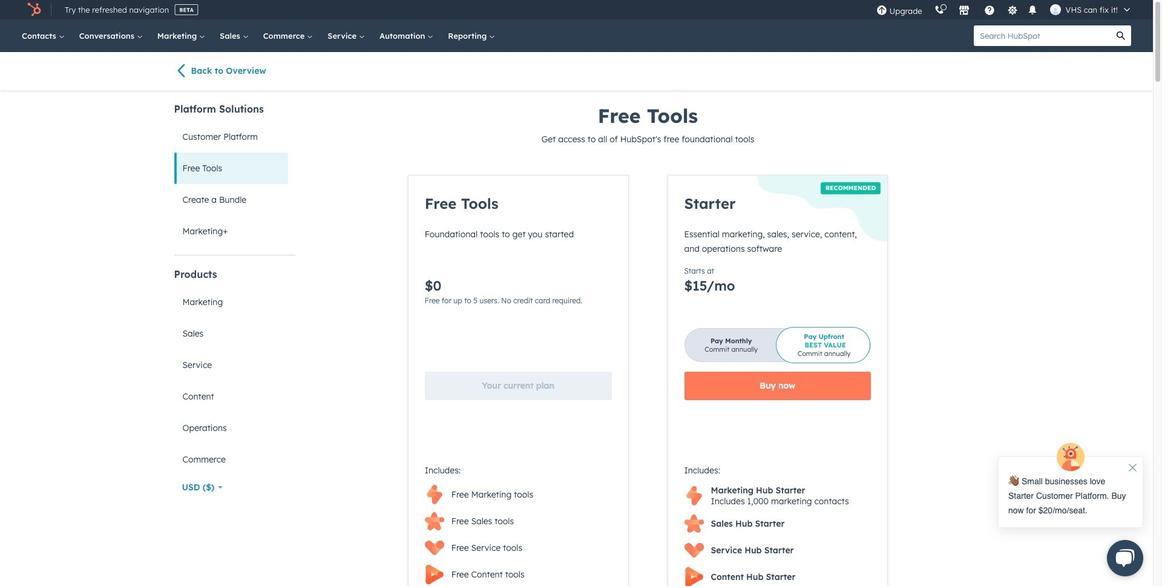 Task type: describe. For each thing, give the bounding box(es) containing it.
jer mill image
[[1050, 4, 1061, 15]]

platform solutions element
[[174, 102, 295, 247]]

marketplaces image
[[959, 5, 970, 16]]



Task type: locate. For each thing, give the bounding box(es) containing it.
products element
[[174, 268, 295, 475]]

menu
[[870, 0, 1139, 19]]

main content
[[328, 102, 1048, 586]]

Search HubSpot search field
[[974, 25, 1111, 46]]



Task type: vqa. For each thing, say whether or not it's contained in the screenshot.
Email closed totals by rep element
no



